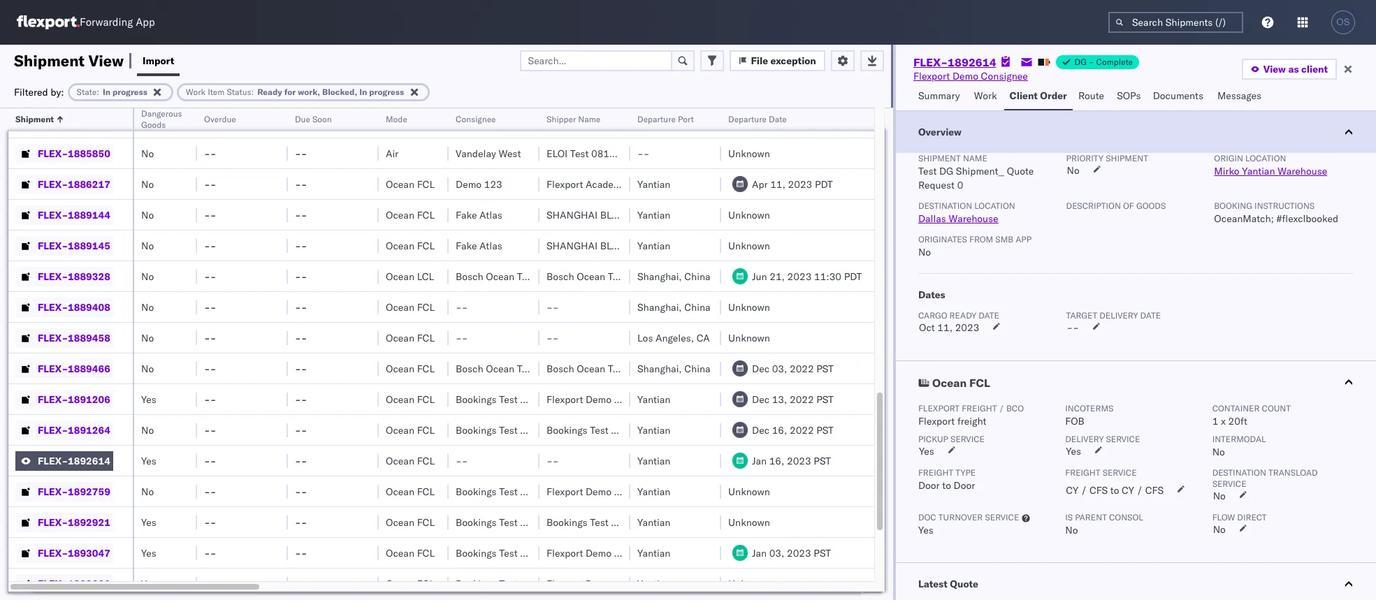 Task type: locate. For each thing, give the bounding box(es) containing it.
shipper name
[[547, 114, 601, 124]]

is parent consol no
[[1065, 512, 1143, 537]]

quote inside shipment name test dg shipment_ quote request 0
[[1007, 165, 1034, 178]]

1 horizontal spatial 1892614
[[948, 55, 996, 69]]

location inside origin location mirko yantian warehouse
[[1246, 153, 1286, 164]]

0 horizontal spatial :
[[97, 86, 99, 97]]

2023 for oct 11, 2023
[[955, 322, 980, 334]]

description
[[1066, 201, 1121, 211]]

0 horizontal spatial warehouse
[[949, 212, 999, 225]]

0 horizontal spatial in
[[103, 86, 110, 97]]

0 horizontal spatial 1892614
[[68, 455, 110, 467]]

1 vertical spatial location
[[974, 201, 1015, 211]]

1892614 down 1891264
[[68, 455, 110, 467]]

0 vertical spatial dec
[[752, 362, 770, 375]]

2 date from the left
[[1140, 310, 1161, 321]]

flex-1892614 inside button
[[38, 455, 110, 467]]

1 vertical spatial jan
[[752, 547, 767, 560]]

1 vertical spatial co.,
[[653, 239, 673, 252]]

1891264
[[68, 424, 110, 436]]

location up mirko yantian warehouse link
[[1246, 153, 1286, 164]]

location inside "destination location dallas warehouse"
[[974, 201, 1015, 211]]

bookings test consignee for flex-1892921
[[456, 516, 567, 529]]

1 horizontal spatial view
[[1264, 63, 1286, 75]]

fcl for flex-1884372
[[417, 116, 435, 129]]

yantian for flex-1893047
[[637, 547, 670, 560]]

flex-1892614 up flexport demo consignee
[[913, 55, 996, 69]]

work left item
[[186, 86, 206, 97]]

0 vertical spatial pdt
[[815, 178, 833, 190]]

flex- down flex-1891264 button
[[38, 455, 68, 467]]

flex-1892921
[[38, 516, 110, 529]]

2022 for 03,
[[790, 362, 814, 375]]

shipment up by:
[[14, 51, 85, 70]]

to up turnover
[[942, 479, 951, 492]]

2 vertical spatial shipment
[[918, 153, 961, 164]]

freight left 'type'
[[918, 468, 953, 478]]

1 vertical spatial 11,
[[938, 322, 953, 334]]

2 jan from the top
[[752, 547, 767, 560]]

fake for flex-1889144
[[456, 209, 477, 221]]

fake atlas for flex-1889144
[[456, 209, 502, 221]]

1 horizontal spatial door
[[954, 479, 975, 492]]

to inside freight type door to door
[[942, 479, 951, 492]]

eloi
[[456, 116, 477, 129], [547, 116, 568, 129], [547, 147, 568, 160]]

eloi test 081801 for test
[[547, 116, 628, 129]]

0 horizontal spatial cfs
[[1090, 484, 1108, 497]]

service right turnover
[[985, 512, 1019, 523]]

1 vertical spatial flex-1892614
[[38, 455, 110, 467]]

1 vertical spatial shanghai, china
[[637, 301, 711, 313]]

freight
[[962, 403, 997, 414], [957, 415, 986, 428]]

flex- up flex-1892614 button on the left
[[38, 424, 68, 436]]

shipment down "filtered" at the top of the page
[[15, 114, 54, 124]]

no right 1886217
[[141, 178, 154, 190]]

flex- up flex-1892921 button
[[38, 485, 68, 498]]

los angeles, ca
[[637, 332, 710, 344]]

0 horizontal spatial to
[[942, 479, 951, 492]]

pst
[[817, 362, 834, 375], [817, 393, 834, 406], [817, 424, 834, 436], [814, 455, 831, 467], [814, 547, 831, 560]]

pdt right apr
[[815, 178, 833, 190]]

1 vertical spatial fake atlas
[[456, 239, 502, 252]]

cy up is
[[1066, 484, 1078, 497]]

yes for flex-1884372
[[141, 116, 156, 129]]

dg - complete
[[1075, 57, 1133, 67]]

3 shanghai, from the top
[[637, 362, 682, 375]]

unknown for 1892921
[[728, 516, 770, 529]]

1 progress from the left
[[113, 86, 147, 97]]

1 vertical spatial quote
[[950, 578, 978, 591]]

2 bookings test consignee from the top
[[456, 424, 567, 436]]

intermodal no
[[1212, 434, 1266, 459]]

dec left '13,'
[[752, 393, 770, 406]]

pdt right 11:30
[[844, 270, 862, 283]]

no down priority
[[1067, 164, 1080, 177]]

1 jan from the top
[[752, 455, 767, 467]]

5 bookings test consignee from the top
[[456, 547, 567, 560]]

0 vertical spatial 1892614
[[948, 55, 996, 69]]

flex- down by:
[[38, 116, 68, 129]]

8 unknown from the top
[[728, 516, 770, 529]]

2 freight from the left
[[1065, 468, 1100, 478]]

1 co., from the top
[[653, 209, 673, 221]]

latest quote
[[918, 578, 978, 591]]

: up 1884372
[[97, 86, 99, 97]]

0 horizontal spatial door
[[918, 479, 940, 492]]

7 unknown from the top
[[728, 485, 770, 498]]

co. for 1891206
[[651, 393, 665, 406]]

location up smb
[[974, 201, 1015, 211]]

0 horizontal spatial quote
[[950, 578, 978, 591]]

0 vertical spatial jan
[[752, 455, 767, 467]]

no right 1889144
[[141, 209, 154, 221]]

1 vertical spatial name
[[963, 153, 987, 164]]

2 fake atlas from the top
[[456, 239, 502, 252]]

atlas for flex-1889144
[[479, 209, 502, 221]]

2 shanghai, from the top
[[637, 301, 682, 313]]

0 horizontal spatial freight
[[918, 468, 953, 478]]

1 vertical spatial 2022
[[790, 393, 814, 406]]

1 fake from the top
[[456, 209, 477, 221]]

no right 1891264
[[141, 424, 154, 436]]

2 vertical spatial shanghai,
[[637, 362, 682, 375]]

1 vertical spatial shanghai,
[[637, 301, 682, 313]]

no down originates
[[918, 246, 931, 259]]

ocean for 1893047
[[386, 547, 414, 560]]

flexport. image
[[17, 15, 80, 29]]

dallas warehouse link
[[918, 212, 999, 225]]

2 vertical spatial shanghai, china
[[637, 362, 711, 375]]

1 door from the left
[[918, 479, 940, 492]]

ocean for 1889144
[[386, 209, 414, 221]]

081801 left laem
[[591, 116, 628, 129]]

date right delivery
[[1140, 310, 1161, 321]]

1 shanghai from the top
[[547, 209, 598, 221]]

3 2022 from the top
[[790, 424, 814, 436]]

vandelay
[[456, 147, 496, 160]]

progress up mode
[[369, 86, 404, 97]]

1 horizontal spatial date
[[1140, 310, 1161, 321]]

1 horizontal spatial pdt
[[844, 270, 862, 283]]

date right ready
[[979, 310, 999, 321]]

1 vertical spatial shanghai
[[547, 239, 598, 252]]

1892614 inside button
[[68, 455, 110, 467]]

2023 for jan 03, 2023 pst
[[787, 547, 811, 560]]

west
[[499, 147, 521, 160]]

2 shanghai from the top
[[547, 239, 598, 252]]

flex- for flex-1893066 button
[[38, 578, 68, 590]]

consignee for flex-1893047
[[520, 547, 567, 560]]

081801 for vandelay west
[[591, 147, 628, 160]]

progress up the dangerous
[[113, 86, 147, 97]]

service up flow
[[1212, 479, 1247, 489]]

cy down service
[[1122, 484, 1134, 497]]

bookings for flex-1891206
[[456, 393, 497, 406]]

1892614 up flexport demo consignee
[[948, 55, 996, 69]]

2 flexport demo shipper co. from the top
[[547, 485, 665, 498]]

1 horizontal spatial name
[[963, 153, 987, 164]]

1 horizontal spatial progress
[[369, 86, 404, 97]]

bookings test consignee for flex-1893047
[[456, 547, 567, 560]]

resize handle column header
[[116, 108, 133, 600], [180, 108, 197, 600], [271, 108, 288, 600], [362, 108, 379, 600], [432, 108, 449, 600], [523, 108, 540, 600], [614, 108, 630, 600], [705, 108, 721, 600], [865, 108, 882, 600]]

2 co., from the top
[[653, 239, 673, 252]]

consignee for flex-1892759
[[520, 485, 567, 498]]

name up shipment_ at right top
[[963, 153, 987, 164]]

0 vertical spatial ltd
[[675, 209, 692, 221]]

1 vertical spatial destination
[[1212, 468, 1266, 478]]

1 horizontal spatial 11,
[[938, 322, 953, 334]]

1 vertical spatial atlas
[[479, 239, 502, 252]]

1 shanghai bluetech co., ltd from the top
[[547, 209, 692, 221]]

4 co. from the top
[[651, 578, 665, 590]]

academy
[[586, 178, 626, 190]]

messages button
[[1212, 83, 1269, 110]]

Search... text field
[[520, 50, 672, 71]]

4 resize handle column header from the left
[[362, 108, 379, 600]]

2 shanghai bluetech co., ltd from the top
[[547, 239, 692, 252]]

vandelay west
[[456, 147, 521, 160]]

fcl for flex-1893066
[[417, 578, 435, 590]]

warehouse inside origin location mirko yantian warehouse
[[1278, 165, 1327, 178]]

2 bookings test shipper china from the top
[[547, 516, 674, 529]]

0 horizontal spatial name
[[578, 114, 601, 124]]

to down service
[[1110, 484, 1119, 497]]

shipment inside button
[[15, 114, 54, 124]]

flex- inside button
[[38, 516, 68, 529]]

4 bookings test consignee from the top
[[456, 516, 567, 529]]

1891206
[[68, 393, 110, 406]]

no down intermodal
[[1212, 446, 1225, 459]]

shanghai, for dec 03, 2022 pst
[[637, 362, 682, 375]]

11, down cargo
[[938, 322, 953, 334]]

1 horizontal spatial quote
[[1007, 165, 1034, 178]]

flex-1892614 down the 'flex-1891264' at the bottom
[[38, 455, 110, 467]]

view up state : in progress
[[88, 51, 124, 70]]

overview button
[[896, 111, 1376, 153]]

0 horizontal spatial location
[[974, 201, 1015, 211]]

resize handle column header for departure port
[[705, 108, 721, 600]]

flex- up "flex-1889408" button at the left
[[38, 270, 68, 283]]

flexport demo shipper co. for 1893066
[[547, 578, 665, 590]]

0 vertical spatial shanghai bluetech co., ltd
[[547, 209, 692, 221]]

name for shipper name
[[578, 114, 601, 124]]

flex- up flex-1889466 button
[[38, 332, 68, 344]]

cfs
[[1090, 484, 1108, 497], [1145, 484, 1164, 497]]

0 vertical spatial dg
[[1075, 57, 1087, 67]]

3 bookings test consignee from the top
[[456, 485, 567, 498]]

lcl
[[417, 270, 434, 283]]

0 horizontal spatial date
[[979, 310, 999, 321]]

2 cy from the left
[[1122, 484, 1134, 497]]

1 horizontal spatial destination
[[1212, 468, 1266, 478]]

work
[[186, 86, 206, 97], [974, 89, 997, 102]]

name down search... text field
[[578, 114, 601, 124]]

ocean for 1892614
[[386, 455, 414, 467]]

flex- down flex-1889466 button
[[38, 393, 68, 406]]

5 unknown from the top
[[728, 301, 770, 313]]

co., for flex-1889144
[[653, 209, 673, 221]]

in right blocked,
[[359, 86, 367, 97]]

destination inside "destination transload service"
[[1212, 468, 1266, 478]]

16, down dec 16, 2022 pst
[[769, 455, 784, 467]]

quote right shipment_ at right top
[[1007, 165, 1034, 178]]

warehouse up instructions
[[1278, 165, 1327, 178]]

2 departure from the left
[[728, 114, 767, 124]]

4 unknown from the top
[[728, 239, 770, 252]]

fake for flex-1889145
[[456, 239, 477, 252]]

oct
[[919, 322, 935, 334]]

2 bluetech from the top
[[600, 239, 650, 252]]

3 unknown from the top
[[728, 209, 770, 221]]

shanghai, china
[[637, 270, 711, 283], [637, 301, 711, 313], [637, 362, 711, 375]]

shipment
[[14, 51, 85, 70], [15, 114, 54, 124], [918, 153, 961, 164]]

flex- up flex-1891206 "button"
[[38, 362, 68, 375]]

flex- down flex-1885850 button
[[38, 178, 68, 190]]

081801 up the west
[[500, 116, 537, 129]]

2 atlas from the top
[[479, 239, 502, 252]]

2 2022 from the top
[[790, 393, 814, 406]]

081801 up flexport academy (sz) ltd.
[[591, 147, 628, 160]]

name
[[578, 114, 601, 124], [963, 153, 987, 164]]

8 resize handle column header from the left
[[705, 108, 721, 600]]

count
[[1262, 403, 1291, 414]]

1 horizontal spatial freight
[[1065, 468, 1100, 478]]

11, right apr
[[770, 178, 786, 190]]

4 flexport demo shipper co. from the top
[[547, 578, 665, 590]]

3 resize handle column header from the left
[[271, 108, 288, 600]]

2 shanghai, china from the top
[[637, 301, 711, 313]]

3 flexport demo shipper co. from the top
[[547, 547, 665, 560]]

freight inside freight type door to door
[[918, 468, 953, 478]]

0 vertical spatial 16,
[[772, 424, 787, 436]]

overdue
[[204, 114, 236, 124]]

1 in from the left
[[103, 86, 110, 97]]

app right "forwarding"
[[136, 16, 155, 29]]

0 horizontal spatial departure
[[637, 114, 676, 124]]

ltd
[[675, 209, 692, 221], [675, 239, 692, 252]]

resize handle column header for shipper name
[[614, 108, 630, 600]]

/ down service
[[1137, 484, 1143, 497]]

3 co. from the top
[[651, 547, 665, 560]]

1 horizontal spatial in
[[359, 86, 367, 97]]

work inside button
[[974, 89, 997, 102]]

/ down "freight service"
[[1081, 484, 1087, 497]]

1892921
[[68, 516, 110, 529]]

7 resize handle column header from the left
[[614, 108, 630, 600]]

freight service
[[1065, 468, 1137, 478]]

0
[[957, 179, 963, 192]]

0 horizontal spatial cy
[[1066, 484, 1078, 497]]

2022 right '13,'
[[790, 393, 814, 406]]

flex- up flex-1889328 button
[[38, 239, 68, 252]]

no down flow
[[1213, 524, 1226, 536]]

fcl inside ocean fcl button
[[970, 376, 990, 390]]

1 departure from the left
[[637, 114, 676, 124]]

flex- down flex-1893047 button
[[38, 578, 68, 590]]

0 vertical spatial fake
[[456, 209, 477, 221]]

consignee for flex-1891264
[[520, 424, 567, 436]]

2 horizontal spatial /
[[1137, 484, 1143, 497]]

departure left date
[[728, 114, 767, 124]]

location
[[1246, 153, 1286, 164], [974, 201, 1015, 211]]

shipper for flex-1892921
[[611, 516, 646, 529]]

0 vertical spatial location
[[1246, 153, 1286, 164]]

0 vertical spatial shanghai,
[[637, 270, 682, 283]]

1 horizontal spatial location
[[1246, 153, 1286, 164]]

-
[[1089, 57, 1094, 67], [204, 116, 210, 129], [210, 116, 216, 129], [295, 116, 301, 129], [301, 116, 307, 129], [204, 147, 210, 160], [210, 147, 216, 160], [295, 147, 301, 160], [301, 147, 307, 160], [637, 147, 644, 160], [643, 147, 650, 160], [204, 178, 210, 190], [210, 178, 216, 190], [295, 178, 301, 190], [301, 178, 307, 190], [204, 209, 210, 221], [210, 209, 216, 221], [295, 209, 301, 221], [301, 209, 307, 221], [204, 239, 210, 252], [210, 239, 216, 252], [295, 239, 301, 252], [301, 239, 307, 252], [204, 270, 210, 283], [210, 270, 216, 283], [295, 270, 301, 283], [301, 270, 307, 283], [204, 301, 210, 313], [210, 301, 216, 313], [295, 301, 301, 313], [301, 301, 307, 313], [456, 301, 462, 313], [462, 301, 468, 313], [547, 301, 553, 313], [553, 301, 559, 313], [1067, 322, 1073, 334], [1073, 322, 1079, 334], [204, 332, 210, 344], [210, 332, 216, 344], [295, 332, 301, 344], [301, 332, 307, 344], [456, 332, 462, 344], [462, 332, 468, 344], [547, 332, 553, 344], [553, 332, 559, 344], [204, 362, 210, 375], [210, 362, 216, 375], [295, 362, 301, 375], [301, 362, 307, 375], [204, 393, 210, 406], [210, 393, 216, 406], [295, 393, 301, 406], [301, 393, 307, 406], [204, 424, 210, 436], [210, 424, 216, 436], [295, 424, 301, 436], [301, 424, 307, 436], [204, 455, 210, 467], [210, 455, 216, 467], [295, 455, 301, 467], [301, 455, 307, 467], [456, 455, 462, 467], [462, 455, 468, 467], [547, 455, 553, 467], [553, 455, 559, 467], [204, 485, 210, 498], [210, 485, 216, 498], [295, 485, 301, 498], [301, 485, 307, 498], [204, 516, 210, 529], [210, 516, 216, 529], [295, 516, 301, 529], [301, 516, 307, 529], [204, 547, 210, 560], [210, 547, 216, 560], [295, 547, 301, 560], [301, 547, 307, 560], [204, 578, 210, 590], [210, 578, 216, 590], [295, 578, 301, 590], [301, 578, 307, 590]]

flex- down flex-1884372 button
[[38, 147, 68, 160]]

1 unknown from the top
[[728, 116, 770, 129]]

freight left 'bco'
[[962, 403, 997, 414]]

1 2022 from the top
[[790, 362, 814, 375]]

1 date from the left
[[979, 310, 999, 321]]

destination down intermodal no
[[1212, 468, 1266, 478]]

9 unknown from the top
[[728, 578, 770, 590]]

Search Shipments (/) text field
[[1109, 12, 1243, 33]]

flexport demo shipper co. for 1892759
[[547, 485, 665, 498]]

for
[[284, 86, 296, 97]]

freight type door to door
[[918, 468, 976, 492]]

081801
[[500, 116, 537, 129], [591, 116, 628, 129], [591, 147, 628, 160]]

5 resize handle column header from the left
[[432, 108, 449, 600]]

0 horizontal spatial 11,
[[770, 178, 786, 190]]

0 vertical spatial 11,
[[770, 178, 786, 190]]

file exception
[[751, 54, 816, 67]]

1 horizontal spatial :
[[251, 86, 254, 97]]

flex-1891206
[[38, 393, 110, 406]]

bookings test consignee for flex-1893066
[[456, 578, 567, 590]]

1 atlas from the top
[[479, 209, 502, 221]]

consignee for flex-1893066
[[520, 578, 567, 590]]

3 dec from the top
[[752, 424, 770, 436]]

2 fake from the top
[[456, 239, 477, 252]]

2022 down dec 13, 2022 pst
[[790, 424, 814, 436]]

0 horizontal spatial progress
[[113, 86, 147, 97]]

0 vertical spatial shanghai, china
[[637, 270, 711, 283]]

0 horizontal spatial /
[[999, 403, 1004, 414]]

consignee inside button
[[456, 114, 496, 124]]

pst for jan 03, 2023 pst
[[814, 547, 831, 560]]

1 vertical spatial fake
[[456, 239, 477, 252]]

flex- for flex-1892614 button on the left
[[38, 455, 68, 467]]

1885850
[[68, 147, 110, 160]]

location for yantian
[[1246, 153, 1286, 164]]

flex- for flex-1886217 button
[[38, 178, 68, 190]]

2 vertical spatial 2022
[[790, 424, 814, 436]]

ocean fcl for flex-1891264
[[386, 424, 435, 436]]

is
[[1065, 512, 1073, 523]]

eloi test 081801 up academy
[[547, 147, 628, 160]]

shipment inside shipment name test dg shipment_ quote request 0
[[918, 153, 961, 164]]

resize handle column header for consignee
[[523, 108, 540, 600]]

departure inside button
[[728, 114, 767, 124]]

--
[[204, 116, 216, 129], [295, 116, 307, 129], [204, 147, 216, 160], [295, 147, 307, 160], [637, 147, 650, 160], [204, 178, 216, 190], [295, 178, 307, 190], [204, 209, 216, 221], [295, 209, 307, 221], [204, 239, 216, 252], [295, 239, 307, 252], [204, 270, 216, 283], [295, 270, 307, 283], [204, 301, 216, 313], [295, 301, 307, 313], [456, 301, 468, 313], [547, 301, 559, 313], [1067, 322, 1079, 334], [204, 332, 216, 344], [295, 332, 307, 344], [456, 332, 468, 344], [547, 332, 559, 344], [204, 362, 216, 375], [295, 362, 307, 375], [204, 393, 216, 406], [295, 393, 307, 406], [204, 424, 216, 436], [295, 424, 307, 436], [204, 455, 216, 467], [295, 455, 307, 467], [456, 455, 468, 467], [547, 455, 559, 467], [204, 485, 216, 498], [295, 485, 307, 498], [204, 516, 216, 529], [295, 516, 307, 529], [204, 547, 216, 560], [295, 547, 307, 560], [204, 578, 216, 590], [295, 578, 307, 590]]

/ left 'bco'
[[999, 403, 1004, 414]]

fcl
[[417, 116, 435, 129], [417, 178, 435, 190], [417, 209, 435, 221], [417, 239, 435, 252], [417, 301, 435, 313], [417, 332, 435, 344], [417, 362, 435, 375], [970, 376, 990, 390], [417, 393, 435, 406], [417, 424, 435, 436], [417, 455, 435, 467], [417, 485, 435, 498], [417, 516, 435, 529], [417, 547, 435, 560], [417, 578, 435, 590]]

2022
[[790, 362, 814, 375], [790, 393, 814, 406], [790, 424, 814, 436]]

no right 1892759
[[141, 485, 154, 498]]

0 vertical spatial atlas
[[479, 209, 502, 221]]

6 resize handle column header from the left
[[523, 108, 540, 600]]

16, for 2022
[[772, 424, 787, 436]]

mirko
[[1214, 165, 1240, 178]]

1 horizontal spatial flex-1892614
[[913, 55, 996, 69]]

dec
[[752, 362, 770, 375], [752, 393, 770, 406], [752, 424, 770, 436]]

flex- for flex-1891206 "button"
[[38, 393, 68, 406]]

2 ltd from the top
[[675, 239, 692, 252]]

co. for 1893066
[[651, 578, 665, 590]]

documents button
[[1147, 83, 1212, 110]]

flex- up flex-1893066 button
[[38, 547, 68, 560]]

6 unknown from the top
[[728, 332, 770, 344]]

flex-1889144 button
[[15, 205, 113, 225]]

dec up jan 16, 2023 pst
[[752, 424, 770, 436]]

0 vertical spatial destination
[[918, 201, 972, 211]]

shipment
[[1106, 153, 1148, 164]]

originates from smb app no
[[918, 234, 1032, 259]]

bco
[[1007, 403, 1024, 414]]

destination inside "destination location dallas warehouse"
[[918, 201, 972, 211]]

ocean fcl inside button
[[932, 376, 990, 390]]

shipper
[[547, 114, 576, 124], [614, 393, 649, 406], [611, 424, 646, 436], [614, 485, 649, 498], [611, 516, 646, 529], [614, 547, 649, 560], [614, 578, 649, 590]]

quote right latest
[[950, 578, 978, 591]]

dg left complete at top
[[1075, 57, 1087, 67]]

0 vertical spatial bookings test shipper china
[[547, 424, 674, 436]]

shipment button
[[8, 111, 119, 125]]

freight for freight type door to door
[[918, 468, 953, 478]]

bookings test shipper china
[[547, 424, 674, 436], [547, 516, 674, 529]]

1 horizontal spatial cy
[[1122, 484, 1134, 497]]

departure inside button
[[637, 114, 676, 124]]

fcl for flex-1891206
[[417, 393, 435, 406]]

consol
[[1109, 512, 1143, 523]]

flex- up flex-1889145 button at the left of page
[[38, 209, 68, 221]]

no inside originates from smb app no
[[918, 246, 931, 259]]

fcl for flex-1892759
[[417, 485, 435, 498]]

0 vertical spatial flex-1892614
[[913, 55, 996, 69]]

1 flexport demo shipper co. from the top
[[547, 393, 665, 406]]

2 vertical spatial dec
[[752, 424, 770, 436]]

1 ltd from the top
[[675, 209, 692, 221]]

9 resize handle column header from the left
[[865, 108, 882, 600]]

flow direct
[[1212, 512, 1267, 523]]

0 vertical spatial name
[[578, 114, 601, 124]]

shanghai, for jun 21, 2023 11:30 pdt
[[637, 270, 682, 283]]

flex- for flex-1885850 button
[[38, 147, 68, 160]]

in right state
[[103, 86, 110, 97]]

1 vertical spatial shipment
[[15, 114, 54, 124]]

shipment for shipment view
[[14, 51, 85, 70]]

1 dec from the top
[[752, 362, 770, 375]]

app right smb
[[1016, 234, 1032, 245]]

app inside forwarding app link
[[136, 16, 155, 29]]

1 vertical spatial warehouse
[[949, 212, 999, 225]]

1 vertical spatial shanghai bluetech co., ltd
[[547, 239, 692, 252]]

bookings test consignee for flex-1891264
[[456, 424, 567, 436]]

to for door
[[942, 479, 951, 492]]

bookings
[[456, 393, 497, 406], [456, 424, 497, 436], [547, 424, 588, 436], [456, 485, 497, 498], [456, 516, 497, 529], [547, 516, 588, 529], [456, 547, 497, 560], [456, 578, 497, 590]]

dec up dec 13, 2022 pst
[[752, 362, 770, 375]]

demo for 1891206
[[586, 393, 612, 406]]

eloi test 081801 left laem
[[547, 116, 628, 129]]

0 vertical spatial quote
[[1007, 165, 1034, 178]]

priority shipment
[[1066, 153, 1148, 164]]

1 horizontal spatial app
[[1016, 234, 1032, 245]]

shipment name test dg shipment_ quote request 0
[[918, 153, 1034, 192]]

0 horizontal spatial destination
[[918, 201, 972, 211]]

1 vertical spatial bookings test shipper china
[[547, 516, 674, 529]]

shanghai,
[[637, 270, 682, 283], [637, 301, 682, 313], [637, 362, 682, 375]]

goods
[[1136, 201, 1166, 211]]

dec for dec 03, 2022 pst
[[752, 362, 770, 375]]

1 co. from the top
[[651, 393, 665, 406]]

0 vertical spatial fake atlas
[[456, 209, 502, 221]]

jan for jan 16, 2023 pst
[[752, 455, 767, 467]]

1 bookings test consignee from the top
[[456, 393, 567, 406]]

flex-1893066
[[38, 578, 110, 590]]

incoterms
[[1065, 403, 1114, 414]]

work down flexport demo consignee
[[974, 89, 997, 102]]

resize handle column header for departure date
[[865, 108, 882, 600]]

1 horizontal spatial cfs
[[1145, 484, 1164, 497]]

departure date button
[[721, 111, 868, 125]]

test inside shipment name test dg shipment_ quote request 0
[[918, 165, 937, 178]]

flex-1892759 button
[[15, 482, 113, 501]]

fcl for flex-1886217
[[417, 178, 435, 190]]

departure port
[[637, 114, 694, 124]]

name inside shipment name test dg shipment_ quote request 0
[[963, 153, 987, 164]]

flex- up flex-1893047 button
[[38, 516, 68, 529]]

door up doc
[[918, 479, 940, 492]]

eloi for eloi test 081801
[[547, 116, 568, 129]]

0 horizontal spatial app
[[136, 16, 155, 29]]

air
[[386, 147, 399, 160]]

shipment_
[[956, 165, 1005, 178]]

2 co. from the top
[[651, 485, 665, 498]]

origin
[[1214, 153, 1243, 164]]

from
[[969, 234, 993, 245]]

flex- for flex-1889458 button
[[38, 332, 68, 344]]

11, for oct
[[938, 322, 953, 334]]

flex-1892921 button
[[15, 513, 113, 532]]

0 vertical spatial 2022
[[790, 362, 814, 375]]

3 shanghai, china from the top
[[637, 362, 711, 375]]

type
[[956, 468, 976, 478]]

co.,
[[653, 209, 673, 221], [653, 239, 673, 252]]

destination up dallas
[[918, 201, 972, 211]]

1 horizontal spatial departure
[[728, 114, 767, 124]]

0 horizontal spatial flex-1892614
[[38, 455, 110, 467]]

1 fake atlas from the top
[[456, 209, 502, 221]]

2 unknown from the top
[[728, 147, 770, 160]]

1 shanghai, from the top
[[637, 270, 682, 283]]

bookings for flex-1893066
[[456, 578, 497, 590]]

freight up the pickup service
[[957, 415, 986, 428]]

2022 up dec 13, 2022 pst
[[790, 362, 814, 375]]

no down is
[[1065, 524, 1078, 537]]

flex-1889408
[[38, 301, 110, 313]]

0 horizontal spatial work
[[186, 86, 206, 97]]

1893047
[[68, 547, 110, 560]]

1 cfs from the left
[[1090, 484, 1108, 497]]

freight down delivery
[[1065, 468, 1100, 478]]

6 bookings test consignee from the top
[[456, 578, 567, 590]]

0 vertical spatial co.,
[[653, 209, 673, 221]]

warehouse up the 'from'
[[949, 212, 999, 225]]

2 resize handle column header from the left
[[180, 108, 197, 600]]

service inside "destination transload service"
[[1212, 479, 1247, 489]]

0 vertical spatial shanghai
[[547, 209, 598, 221]]

view left as
[[1264, 63, 1286, 75]]

fcl for flex-1889144
[[417, 209, 435, 221]]

1 resize handle column header from the left
[[116, 108, 133, 600]]

16, down '13,'
[[772, 424, 787, 436]]

1 bookings test shipper china from the top
[[547, 424, 674, 436]]

1 freight from the left
[[918, 468, 953, 478]]

0 horizontal spatial dg
[[939, 165, 954, 178]]

: left ready on the top left of the page
[[251, 86, 254, 97]]

resize handle column header for dangerous goods
[[180, 108, 197, 600]]

1 horizontal spatial dg
[[1075, 57, 1087, 67]]

los
[[637, 332, 653, 344]]

shipper inside button
[[547, 114, 576, 124]]

2 dec from the top
[[752, 393, 770, 406]]

2 cfs from the left
[[1145, 484, 1164, 497]]

1 bluetech from the top
[[600, 209, 650, 221]]

yantian for flex-1891206
[[637, 393, 670, 406]]

door down 'type'
[[954, 479, 975, 492]]

shipper for flex-1893047
[[614, 547, 649, 560]]

no inside intermodal no
[[1212, 446, 1225, 459]]

shanghai bluetech co., ltd for 1889144
[[547, 209, 692, 221]]

jun 21, 2023 11:30 pdt
[[752, 270, 862, 283]]

dg up request
[[939, 165, 954, 178]]

file
[[751, 54, 768, 67]]

name inside button
[[578, 114, 601, 124]]

1 horizontal spatial to
[[1110, 484, 1119, 497]]

1 shanghai, china from the top
[[637, 270, 711, 283]]

pst for dec 16, 2022 pst
[[817, 424, 834, 436]]

0 vertical spatial shipment
[[14, 51, 85, 70]]

flex- up flex-1889458 button
[[38, 301, 68, 313]]

1 vertical spatial 16,
[[769, 455, 784, 467]]

dangerous
[[141, 108, 182, 119]]

transload
[[1269, 468, 1318, 478]]

target
[[1066, 310, 1097, 321]]

1 vertical spatial 03,
[[769, 547, 784, 560]]



Task type: describe. For each thing, give the bounding box(es) containing it.
bookings for flex-1892759
[[456, 485, 497, 498]]

description of goods
[[1066, 201, 1166, 211]]

no right 1889328
[[141, 270, 154, 283]]

date for --
[[1140, 310, 1161, 321]]

fcl for flex-1889458
[[417, 332, 435, 344]]

fcl for flex-1889408
[[417, 301, 435, 313]]

client order
[[1010, 89, 1067, 102]]

2022 for 16,
[[790, 424, 814, 436]]

shanghai bluetech co., ltd for 1889145
[[547, 239, 692, 252]]

yes for flex-1893066
[[141, 578, 156, 590]]

unknown for 1892759
[[728, 485, 770, 498]]

yantian for flex-1886217
[[637, 178, 670, 190]]

by:
[[51, 86, 64, 98]]

1 : from the left
[[97, 86, 99, 97]]

departure date
[[728, 114, 787, 124]]

delivery
[[1065, 434, 1104, 445]]

dec for dec 16, 2022 pst
[[752, 424, 770, 436]]

ocean for 1891264
[[386, 424, 414, 436]]

departure port button
[[630, 111, 707, 125]]

1 vertical spatial freight
[[957, 415, 986, 428]]

no right 1889408
[[141, 301, 154, 313]]

consignee for flex-1891206
[[520, 393, 567, 406]]

mirko yantian warehouse link
[[1214, 165, 1327, 178]]

demo for 1892759
[[586, 485, 612, 498]]

laem
[[637, 116, 661, 129]]

shanghai, china for dec 03, 2022 pst
[[637, 362, 711, 375]]

#flexclbooked
[[1277, 212, 1339, 225]]

ocean for 1884372
[[386, 116, 414, 129]]

ocean fcl for flex-1889458
[[386, 332, 435, 344]]

fcl for flex-1892614
[[417, 455, 435, 467]]

yantian for flex-1889144
[[637, 209, 670, 221]]

container count 1 x 20ft
[[1212, 403, 1291, 428]]

2023 for jun 21, 2023 11:30 pdt
[[787, 270, 812, 283]]

shanghai, china for jun 21, 2023 11:30 pdt
[[637, 270, 711, 283]]

0 vertical spatial freight
[[962, 403, 997, 414]]

bookings for flex-1892921
[[456, 516, 497, 529]]

service up service
[[1106, 434, 1140, 445]]

instructions
[[1255, 201, 1315, 211]]

2 in from the left
[[359, 86, 367, 97]]

shipper for flex-1891206
[[614, 393, 649, 406]]

originates
[[918, 234, 967, 245]]

fcl for flex-1892921
[[417, 516, 435, 529]]

work,
[[298, 86, 320, 97]]

route button
[[1073, 83, 1111, 110]]

status
[[227, 86, 251, 97]]

destination transload service
[[1212, 468, 1318, 489]]

flex-1886217
[[38, 178, 110, 190]]

ocean lcl
[[386, 270, 434, 283]]

jun
[[752, 270, 767, 283]]

(sz)
[[629, 178, 653, 190]]

forwarding
[[80, 16, 133, 29]]

due
[[295, 114, 310, 124]]

departure for departure date
[[728, 114, 767, 124]]

yantian for flex-1892921
[[637, 516, 670, 529]]

ltd for 1889144
[[675, 209, 692, 221]]

1889466
[[68, 362, 110, 375]]

16, for 2023
[[769, 455, 784, 467]]

pickup service
[[918, 434, 985, 445]]

no right 1889145
[[141, 239, 154, 252]]

flex-1885850
[[38, 147, 110, 160]]

dallas
[[918, 212, 946, 225]]

flex- for flex-1892921 button
[[38, 516, 68, 529]]

ocean fcl button
[[896, 361, 1376, 403]]

21,
[[770, 270, 785, 283]]

delivery service
[[1065, 434, 1140, 445]]

work item status : ready for work, blocked, in progress
[[186, 86, 404, 97]]

messages
[[1218, 89, 1262, 102]]

turnover
[[939, 512, 983, 523]]

ocean for 1893066
[[386, 578, 414, 590]]

demo for 1893047
[[586, 547, 612, 560]]

view as client
[[1264, 63, 1328, 75]]

flex- for flex-1884372 button
[[38, 116, 68, 129]]

bookings for flex-1891264
[[456, 424, 497, 436]]

demo 123
[[456, 178, 502, 190]]

direct
[[1237, 512, 1267, 523]]

warehouse inside "destination location dallas warehouse"
[[949, 212, 999, 225]]

no right '1889466'
[[141, 362, 154, 375]]

item
[[208, 86, 225, 97]]

flex-1891264 button
[[15, 420, 113, 440]]

yantian for flex-1892614
[[637, 455, 670, 467]]

resize handle column header for shipment
[[116, 108, 133, 600]]

flex- for flex-1889144 button
[[38, 209, 68, 221]]

ltd for 1889145
[[675, 239, 692, 252]]

no down goods
[[141, 147, 154, 160]]

flex-1889328 button
[[15, 267, 113, 286]]

container
[[1212, 403, 1260, 414]]

1
[[1212, 415, 1218, 428]]

1886217
[[68, 178, 110, 190]]

unknown for 1889458
[[728, 332, 770, 344]]

shipper for flex-1892759
[[614, 485, 649, 498]]

eloi test 081801 up vandelay west
[[456, 116, 537, 129]]

03, for 2022
[[772, 362, 787, 375]]

11:30
[[814, 270, 842, 283]]

no inside is parent consol no
[[1065, 524, 1078, 537]]

cy / cfs to cy / cfs
[[1066, 484, 1164, 497]]

ocean fcl for flex-1892614
[[386, 455, 435, 467]]

flex-1891264
[[38, 424, 110, 436]]

flexport freight / bco flexport freight
[[918, 403, 1024, 428]]

2022 for 13,
[[790, 393, 814, 406]]

flex- for flex-1889145 button at the left of page
[[38, 239, 68, 252]]

yes for flex-1892614
[[141, 455, 156, 467]]

flex-1892759
[[38, 485, 110, 498]]

flex-1889458
[[38, 332, 110, 344]]

dg inside shipment name test dg shipment_ quote request 0
[[939, 165, 954, 178]]

goods
[[141, 120, 166, 130]]

consignee button
[[449, 111, 526, 125]]

bluetech for 1889144
[[600, 209, 650, 221]]

1892759
[[68, 485, 110, 498]]

shipper for flex-1891264
[[611, 424, 646, 436]]

destination location dallas warehouse
[[918, 201, 1015, 225]]

of
[[1123, 201, 1134, 211]]

fcl for flex-1893047
[[417, 547, 435, 560]]

fcl for flex-1891264
[[417, 424, 435, 436]]

2 progress from the left
[[369, 86, 404, 97]]

flex-1889466
[[38, 362, 110, 375]]

co. for 1892759
[[651, 485, 665, 498]]

fake atlas for flex-1889145
[[456, 239, 502, 252]]

yantian inside origin location mirko yantian warehouse
[[1242, 165, 1275, 178]]

2 door from the left
[[954, 479, 975, 492]]

1889408
[[68, 301, 110, 313]]

china for flex-1889328
[[684, 270, 711, 283]]

ca
[[697, 332, 710, 344]]

service down "flexport freight / bco flexport freight"
[[951, 434, 985, 445]]

1 cy from the left
[[1066, 484, 1078, 497]]

location for warehouse
[[974, 201, 1015, 211]]

parent
[[1075, 512, 1107, 523]]

flex- up summary on the top right of page
[[913, 55, 948, 69]]

shanghai for 1889144
[[547, 209, 598, 221]]

smb
[[995, 234, 1014, 245]]

oct 11, 2023
[[919, 322, 980, 334]]

route
[[1078, 89, 1104, 102]]

shipper for flex-1893066
[[614, 578, 649, 590]]

bookings test consignee for flex-1891206
[[456, 393, 567, 406]]

0 horizontal spatial view
[[88, 51, 124, 70]]

flex-1889145
[[38, 239, 110, 252]]

/ inside "flexport freight / bco flexport freight"
[[999, 403, 1004, 414]]

work button
[[968, 83, 1004, 110]]

1 horizontal spatial /
[[1081, 484, 1087, 497]]

2023 for jan 16, 2023 pst
[[787, 455, 811, 467]]

shipper name button
[[540, 111, 616, 125]]

ocean for 1889408
[[386, 301, 414, 313]]

x
[[1221, 415, 1226, 428]]

unknown for 1889145
[[728, 239, 770, 252]]

date for oct 11, 2023
[[979, 310, 999, 321]]

no right "1889458" in the left of the page
[[141, 332, 154, 344]]

flex-1893047
[[38, 547, 110, 560]]

1 vertical spatial pdt
[[844, 270, 862, 283]]

china for flex-1889408
[[684, 301, 711, 313]]

flex- for flex-1889466 button
[[38, 362, 68, 375]]

latest
[[918, 578, 948, 591]]

flexport demo shipper co. for 1891206
[[547, 393, 665, 406]]

flex-1889466 button
[[15, 359, 113, 378]]

unknown for 1884372
[[728, 116, 770, 129]]

demo for 1893066
[[586, 578, 612, 590]]

flexport demo consignee
[[913, 70, 1028, 82]]

1889328
[[68, 270, 110, 283]]

filtered by:
[[14, 86, 64, 98]]

2 : from the left
[[251, 86, 254, 97]]

flex- for flex-1892759 "button"
[[38, 485, 68, 498]]

ocean inside ocean fcl button
[[932, 376, 967, 390]]

freight for freight service
[[1065, 468, 1100, 478]]

081801 for eloi test 081801
[[591, 116, 628, 129]]

eloi for vandelay west
[[547, 147, 568, 160]]

service
[[1103, 468, 1137, 478]]

ltd.
[[655, 178, 673, 190]]

state : in progress
[[77, 86, 147, 97]]

yantian for flex-1889145
[[637, 239, 670, 252]]

yes for flex-1893047
[[141, 547, 156, 560]]

cargo ready date
[[918, 310, 999, 321]]

fob
[[1065, 415, 1085, 428]]

app inside originates from smb app no
[[1016, 234, 1032, 245]]

flexport academy (sz) ltd.
[[547, 178, 673, 190]]

import
[[143, 54, 174, 67]]

pickup
[[918, 434, 948, 445]]

flex-1889458 button
[[15, 328, 113, 348]]

flex- for "flex-1889408" button at the left
[[38, 301, 68, 313]]

flex-1891206 button
[[15, 390, 113, 409]]

0 horizontal spatial pdt
[[815, 178, 833, 190]]

co., for flex-1889145
[[653, 239, 673, 252]]

view inside button
[[1264, 63, 1286, 75]]

1884372
[[68, 116, 110, 129]]

chabang,
[[664, 116, 707, 129]]

quote inside latest quote button
[[950, 578, 978, 591]]

bookings for flex-1893047
[[456, 547, 497, 560]]

ocean for 1886217
[[386, 178, 414, 190]]

flex-1884372
[[38, 116, 110, 129]]

order
[[1040, 89, 1067, 102]]

ocean for 1889328
[[386, 270, 414, 283]]

no up flow
[[1213, 490, 1226, 503]]

flex-1884372 button
[[15, 113, 113, 132]]

ocean fcl for flex-1893066
[[386, 578, 435, 590]]

work for work
[[974, 89, 997, 102]]

co. for 1893047
[[651, 547, 665, 560]]

bookings test shipper china for no
[[547, 424, 674, 436]]

dec for dec 13, 2022 pst
[[752, 393, 770, 406]]

ocean for 1892759
[[386, 485, 414, 498]]

shanghai for 1889145
[[547, 239, 598, 252]]

11, for apr
[[770, 178, 786, 190]]

ocean fcl for flex-1889408
[[386, 301, 435, 313]]



Task type: vqa. For each thing, say whether or not it's contained in the screenshot.


